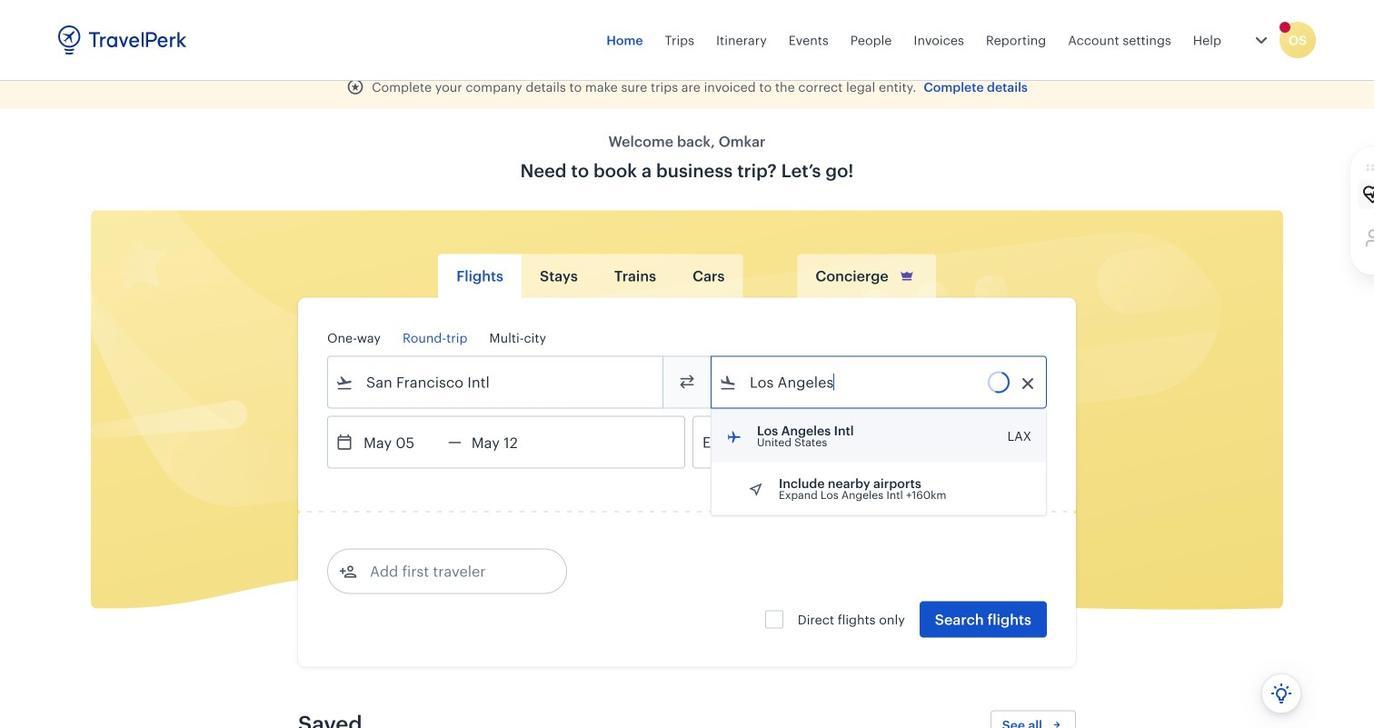 Task type: describe. For each thing, give the bounding box(es) containing it.
Return text field
[[462, 417, 556, 468]]

To search field
[[737, 368, 1023, 397]]

From search field
[[354, 368, 639, 397]]



Task type: locate. For each thing, give the bounding box(es) containing it.
Add first traveler search field
[[357, 557, 547, 586]]

Depart text field
[[354, 417, 448, 468]]



